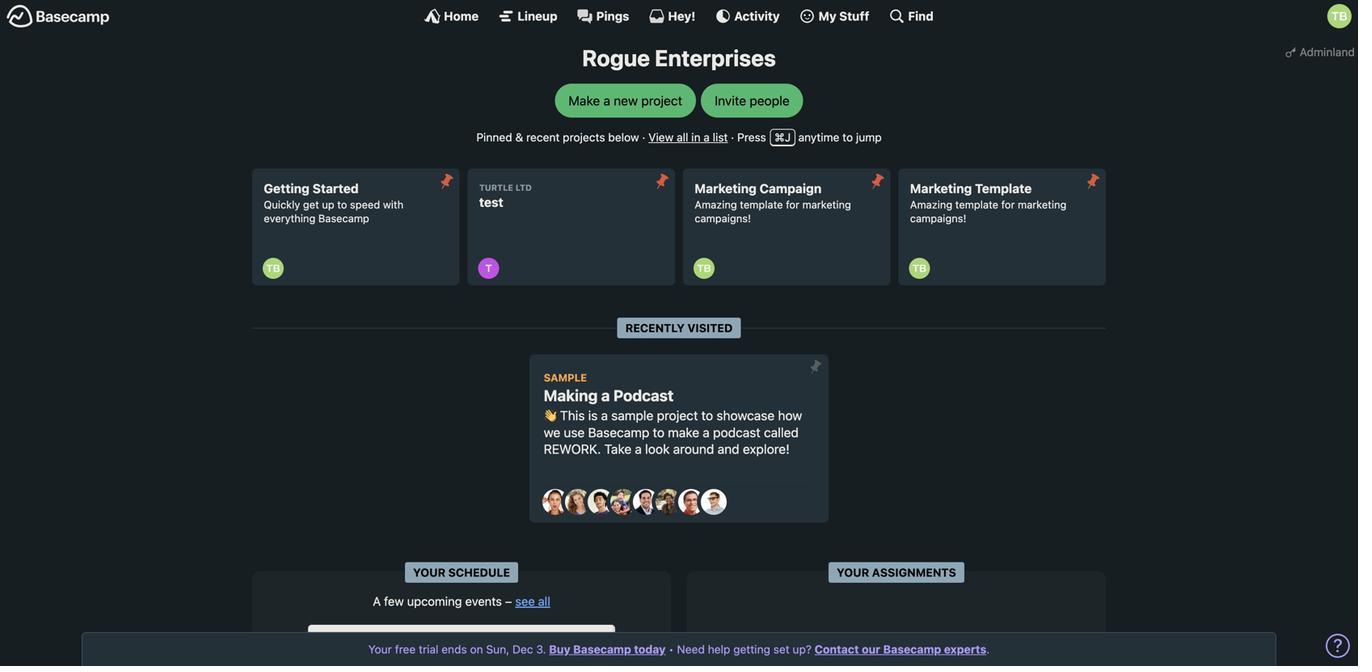 Task type: vqa. For each thing, say whether or not it's contained in the screenshot.
the Someone's activity
no



Task type: describe. For each thing, give the bounding box(es) containing it.
getting
[[733, 643, 770, 656]]

campaign
[[760, 181, 822, 196]]

look
[[645, 441, 670, 457]]

your for your schedule
[[413, 566, 446, 579]]

&
[[515, 131, 523, 144]]

0 vertical spatial project
[[641, 93, 682, 108]]

your free trial ends on sun, dec  3. buy basecamp today • need help getting set up? contact our basecamp experts .
[[368, 643, 990, 656]]

our
[[862, 643, 880, 656]]

sun,
[[486, 643, 509, 656]]

we
[[544, 425, 560, 440]]

tim burton image for getting
[[263, 258, 284, 279]]

a inside make a new project link
[[603, 93, 610, 108]]

template for campaign
[[740, 199, 783, 211]]

main element
[[0, 0, 1358, 32]]

jennifer young image
[[610, 489, 636, 515]]

on
[[470, 643, 483, 656]]

visited
[[687, 321, 733, 335]]

podcast
[[713, 425, 761, 440]]

jump
[[856, 131, 882, 144]]

view
[[648, 131, 674, 144]]

recently
[[626, 321, 685, 335]]

up
[[322, 199, 334, 211]]

⌘
[[775, 131, 785, 144]]

template
[[975, 181, 1032, 196]]

anytime
[[798, 131, 840, 144]]

is
[[588, 408, 598, 423]]

1 · from the left
[[642, 131, 645, 144]]

enterprises
[[655, 44, 776, 71]]

rogue enterprises
[[582, 44, 776, 71]]

help
[[708, 643, 730, 656]]

a right making
[[601, 386, 610, 404]]

switch accounts image
[[6, 4, 110, 29]]

projects
[[563, 131, 605, 144]]

2 · from the left
[[731, 131, 734, 144]]

jared davis image
[[588, 489, 614, 515]]

campaigns! for marketing template
[[910, 212, 966, 224]]

and
[[718, 441, 739, 457]]

terry image
[[478, 258, 499, 279]]

pings
[[596, 9, 629, 23]]

find button
[[889, 8, 934, 24]]

up?
[[793, 643, 812, 656]]

basecamp right our
[[883, 643, 941, 656]]

marketing for campaign
[[802, 199, 851, 211]]

to inside getting started quickly get up to speed with everything basecamp
[[337, 199, 347, 211]]

with
[[383, 199, 403, 211]]

schedule
[[448, 566, 510, 579]]

home
[[444, 9, 479, 23]]

0 horizontal spatial your
[[368, 643, 392, 656]]

pinned
[[476, 131, 512, 144]]

sample
[[544, 371, 587, 384]]

nicole katz image
[[656, 489, 681, 515]]

annie bryan image
[[542, 489, 568, 515]]

rogue
[[582, 44, 650, 71]]

in
[[691, 131, 701, 144]]

steve marsh image
[[678, 489, 704, 515]]

speed
[[350, 199, 380, 211]]

home link
[[424, 8, 479, 24]]

explore!
[[743, 441, 790, 457]]

dec
[[512, 643, 533, 656]]

today
[[634, 643, 666, 656]]

lineup
[[518, 9, 557, 23]]

need
[[677, 643, 705, 656]]

recent
[[526, 131, 560, 144]]

find
[[908, 9, 934, 23]]

invite
[[715, 93, 746, 108]]

· press
[[731, 131, 766, 144]]

👋
[[544, 408, 557, 423]]

free
[[395, 643, 416, 656]]

invite people
[[715, 93, 790, 108]]

ends
[[442, 643, 467, 656]]

turtle
[[479, 183, 513, 192]]

get
[[303, 199, 319, 211]]

0 horizontal spatial all
[[538, 594, 550, 608]]

cheryl walters image
[[565, 489, 591, 515]]

called
[[764, 425, 799, 440]]

below
[[608, 131, 639, 144]]

ltd
[[515, 183, 532, 192]]

a few upcoming events – see all
[[373, 594, 550, 608]]

getting started quickly get up to speed with everything basecamp
[[264, 181, 403, 224]]

rework.
[[544, 441, 601, 457]]

upcoming
[[407, 594, 462, 608]]

my stuff
[[819, 9, 869, 23]]

to up podcast
[[701, 408, 713, 423]]

•
[[669, 643, 674, 656]]

list
[[713, 131, 728, 144]]

mon
[[364, 654, 385, 664]]

adminland link
[[1282, 40, 1358, 64]]

set
[[773, 643, 790, 656]]

tim burton image for marketing
[[694, 258, 715, 279]]

fri
[[542, 654, 555, 664]]

hey!
[[668, 9, 695, 23]]

wed
[[452, 654, 472, 664]]



Task type: locate. For each thing, give the bounding box(es) containing it.
all
[[677, 131, 688, 144], [538, 594, 550, 608]]

people
[[750, 93, 790, 108]]

see
[[515, 594, 535, 608]]

marketing down list
[[695, 181, 757, 196]]

1 amazing from the left
[[695, 199, 737, 211]]

template down template
[[955, 199, 998, 211]]

marketing down campaign
[[802, 199, 851, 211]]

amazing inside the marketing campaign amazing template for marketing campaigns!
[[695, 199, 737, 211]]

1 horizontal spatial tim burton image
[[694, 258, 715, 279]]

campaigns! inside marketing template amazing template for marketing campaigns!
[[910, 212, 966, 224]]

marketing inside the marketing campaign amazing template for marketing campaigns!
[[695, 181, 757, 196]]

for for marketing template
[[1001, 199, 1015, 211]]

buy basecamp today link
[[549, 643, 666, 656]]

josh fiske image
[[633, 489, 659, 515]]

2 horizontal spatial your
[[837, 566, 869, 579]]

0 horizontal spatial amazing
[[695, 199, 737, 211]]

around
[[673, 441, 714, 457]]

2 marketing from the left
[[910, 181, 972, 196]]

all right see
[[538, 594, 550, 608]]

contact our basecamp experts link
[[815, 643, 987, 656]]

this
[[560, 408, 585, 423]]

· right list
[[731, 131, 734, 144]]

assignments
[[872, 566, 956, 579]]

1 horizontal spatial ·
[[731, 131, 734, 144]]

tim burton image down everything
[[263, 258, 284, 279]]

project inside sample making a podcast 👋 this is a sample project to showcase how we use basecamp to make a podcast called rework. take a look around and explore!
[[657, 408, 698, 423]]

for inside marketing template amazing template for marketing campaigns!
[[1001, 199, 1015, 211]]

1 horizontal spatial template
[[955, 199, 998, 211]]

sat
[[584, 654, 601, 664]]

1 marketing from the left
[[695, 181, 757, 196]]

0 horizontal spatial marketing
[[802, 199, 851, 211]]

make
[[569, 93, 600, 108]]

make a new project link
[[555, 84, 696, 118]]

2 marketing from the left
[[1018, 199, 1067, 211]]

a up around
[[703, 425, 710, 440]]

experts
[[944, 643, 987, 656]]

for inside the marketing campaign amazing template for marketing campaigns!
[[786, 199, 799, 211]]

· left view
[[642, 131, 645, 144]]

1 horizontal spatial your
[[413, 566, 446, 579]]

november
[[433, 633, 491, 647]]

your up upcoming at the left
[[413, 566, 446, 579]]

a left "new" at the left top
[[603, 93, 610, 108]]

amazing
[[695, 199, 737, 211], [910, 199, 953, 211]]

marketing for marketing template
[[910, 181, 972, 196]]

1 template from the left
[[740, 199, 783, 211]]

2 amazing from the left
[[910, 199, 953, 211]]

0 horizontal spatial tim burton image
[[263, 258, 284, 279]]

2 tim burton image from the left
[[694, 258, 715, 279]]

test
[[479, 195, 503, 210]]

for down campaign
[[786, 199, 799, 211]]

0 horizontal spatial template
[[740, 199, 783, 211]]

1 horizontal spatial tim burton image
[[1327, 4, 1352, 28]]

basecamp up the take
[[588, 425, 649, 440]]

marketing for marketing campaign
[[695, 181, 757, 196]]

a right is
[[601, 408, 608, 423]]

template for template
[[955, 199, 998, 211]]

campaigns! inside the marketing campaign amazing template for marketing campaigns!
[[695, 212, 751, 224]]

basecamp inside getting started quickly get up to speed with everything basecamp
[[318, 212, 369, 224]]

tim burton image
[[263, 258, 284, 279], [694, 258, 715, 279]]

a right in
[[704, 131, 710, 144]]

victor cooper image
[[701, 489, 727, 515]]

hey! button
[[649, 8, 695, 24]]

3.
[[536, 643, 546, 656]]

1 horizontal spatial for
[[1001, 199, 1015, 211]]

1 tim burton image from the left
[[263, 258, 284, 279]]

1 vertical spatial all
[[538, 594, 550, 608]]

1 for from the left
[[786, 199, 799, 211]]

invite people link
[[701, 84, 803, 118]]

1 horizontal spatial campaigns!
[[910, 212, 966, 224]]

1 vertical spatial project
[[657, 408, 698, 423]]

amazing inside marketing template amazing template for marketing campaigns!
[[910, 199, 953, 211]]

template down campaign
[[740, 199, 783, 211]]

marketing left template
[[910, 181, 972, 196]]

template inside the marketing campaign amazing template for marketing campaigns!
[[740, 199, 783, 211]]

⌘ j anytime to jump
[[775, 131, 882, 144]]

take
[[604, 441, 632, 457]]

template inside marketing template amazing template for marketing campaigns!
[[955, 199, 998, 211]]

use
[[564, 425, 585, 440]]

marketing down template
[[1018, 199, 1067, 211]]

all left in
[[677, 131, 688, 144]]

0 horizontal spatial campaigns!
[[695, 212, 751, 224]]

2 template from the left
[[955, 199, 998, 211]]

basecamp right buy
[[573, 643, 631, 656]]

campaigns! for marketing campaign
[[695, 212, 751, 224]]

·
[[642, 131, 645, 144], [731, 131, 734, 144]]

basecamp inside sample making a podcast 👋 this is a sample project to showcase how we use basecamp to make a podcast called rework. take a look around and explore!
[[588, 425, 649, 440]]

your for your assignments
[[837, 566, 869, 579]]

tim burton image up visited
[[694, 258, 715, 279]]

for for marketing campaign
[[786, 199, 799, 211]]

for
[[786, 199, 799, 211], [1001, 199, 1015, 211]]

contact
[[815, 643, 859, 656]]

1 horizontal spatial all
[[677, 131, 688, 144]]

my stuff button
[[799, 8, 869, 24]]

recently visited
[[626, 321, 733, 335]]

a
[[373, 594, 381, 608]]

showcase
[[717, 408, 775, 423]]

0 horizontal spatial tim burton image
[[909, 258, 930, 279]]

press
[[737, 131, 766, 144]]

everything
[[264, 212, 315, 224]]

your left free on the left of page
[[368, 643, 392, 656]]

0 horizontal spatial ·
[[642, 131, 645, 144]]

0 horizontal spatial marketing
[[695, 181, 757, 196]]

project right "new" at the left top
[[641, 93, 682, 108]]

podcast
[[613, 386, 674, 404]]

0 horizontal spatial for
[[786, 199, 799, 211]]

j
[[785, 131, 791, 144]]

0 vertical spatial all
[[677, 131, 688, 144]]

marketing inside the marketing campaign amazing template for marketing campaigns!
[[802, 199, 851, 211]]

events
[[465, 594, 502, 608]]

marketing for template
[[1018, 199, 1067, 211]]

sample making a podcast 👋 this is a sample project to showcase how we use basecamp to make a podcast called rework. take a look around and explore!
[[544, 371, 802, 457]]

how
[[778, 408, 802, 423]]

marketing inside marketing template amazing template for marketing campaigns!
[[1018, 199, 1067, 211]]

trial
[[419, 643, 438, 656]]

1 horizontal spatial amazing
[[910, 199, 953, 211]]

amazing for marketing campaign
[[695, 199, 737, 211]]

template
[[740, 199, 783, 211], [955, 199, 998, 211]]

marketing inside marketing template amazing template for marketing campaigns!
[[910, 181, 972, 196]]

1 horizontal spatial marketing
[[1018, 199, 1067, 211]]

campaigns!
[[695, 212, 751, 224], [910, 212, 966, 224]]

basecamp down the up
[[318, 212, 369, 224]]

0 vertical spatial tim burton image
[[1327, 4, 1352, 28]]

a left look
[[635, 441, 642, 457]]

tue
[[409, 654, 427, 664]]

adminland
[[1300, 45, 1355, 59]]

your left assignments on the bottom right
[[837, 566, 869, 579]]

None submit
[[434, 169, 460, 194], [649, 169, 675, 194], [865, 169, 890, 194], [1080, 169, 1106, 194], [803, 354, 829, 380], [434, 169, 460, 194], [649, 169, 675, 194], [865, 169, 890, 194], [1080, 169, 1106, 194], [803, 354, 829, 380]]

tim burton image
[[1327, 4, 1352, 28], [909, 258, 930, 279]]

make a new project
[[569, 93, 682, 108]]

1 horizontal spatial marketing
[[910, 181, 972, 196]]

1 campaigns! from the left
[[695, 212, 751, 224]]

marketing
[[695, 181, 757, 196], [910, 181, 972, 196]]

project up make
[[657, 408, 698, 423]]

view all in a list link
[[648, 131, 728, 144]]

my
[[819, 9, 836, 23]]

activity
[[734, 9, 780, 23]]

amazing for marketing template
[[910, 199, 953, 211]]

to right the up
[[337, 199, 347, 211]]

few
[[384, 594, 404, 608]]

getting
[[264, 181, 310, 196]]

sample
[[611, 408, 654, 423]]

to up look
[[653, 425, 665, 440]]

to
[[843, 131, 853, 144], [337, 199, 347, 211], [701, 408, 713, 423], [653, 425, 665, 440]]

for down template
[[1001, 199, 1015, 211]]

making
[[544, 386, 598, 404]]

your
[[413, 566, 446, 579], [837, 566, 869, 579], [368, 643, 392, 656]]

marketing template amazing template for marketing campaigns!
[[910, 181, 1067, 224]]

.
[[987, 643, 990, 656]]

basecamp
[[318, 212, 369, 224], [588, 425, 649, 440], [573, 643, 631, 656], [883, 643, 941, 656]]

2 campaigns! from the left
[[910, 212, 966, 224]]

pinned & recent projects below · view all in a list
[[476, 131, 728, 144]]

quickly
[[264, 199, 300, 211]]

make
[[668, 425, 699, 440]]

turtle ltd test
[[479, 183, 532, 210]]

to left jump
[[843, 131, 853, 144]]

1 vertical spatial tim burton image
[[909, 258, 930, 279]]

see all link
[[515, 594, 550, 608]]

1 marketing from the left
[[802, 199, 851, 211]]

lineup link
[[498, 8, 557, 24]]

2 for from the left
[[1001, 199, 1015, 211]]

marketing
[[802, 199, 851, 211], [1018, 199, 1067, 211]]



